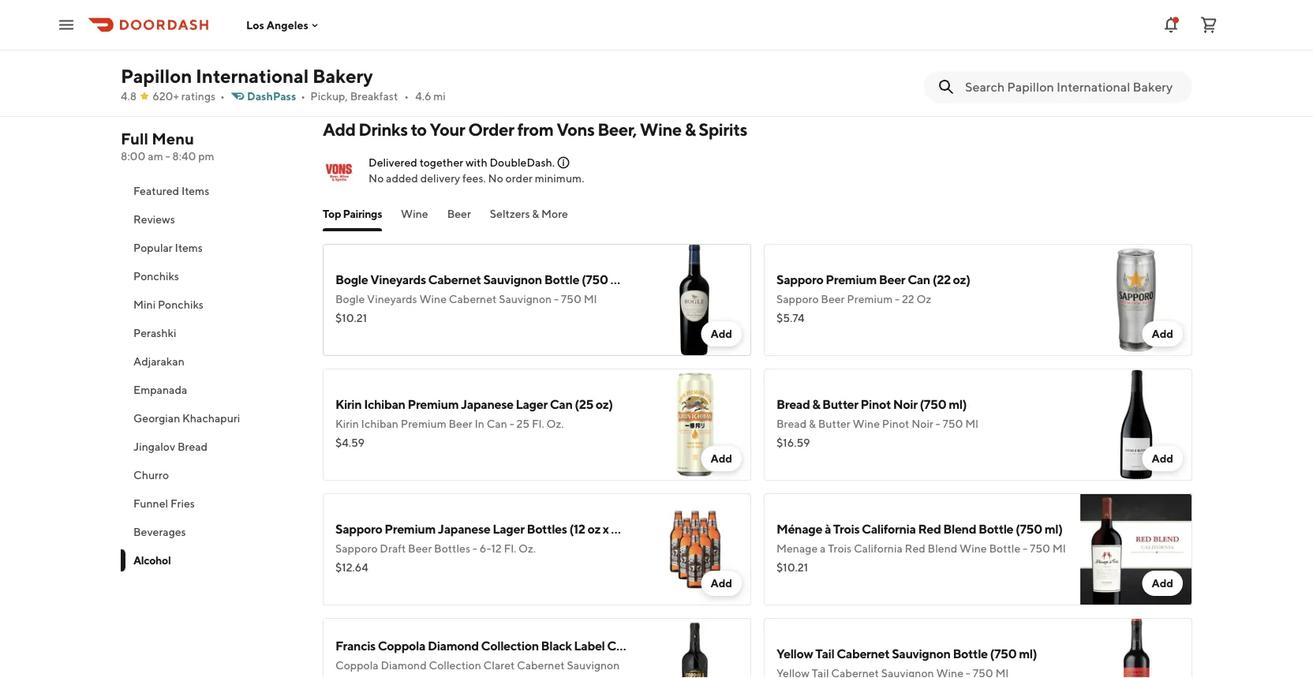 Task type: vqa. For each thing, say whether or not it's contained in the screenshot.
topmost Oz.
yes



Task type: locate. For each thing, give the bounding box(es) containing it.
0 vertical spatial bogle
[[335, 272, 368, 287]]

beer inside kirin ichiban premium japanese lager can (25 oz) kirin ichiban premium beer in can - 25 fl. oz. $4.59
[[449, 417, 473, 430]]

vineyards
[[370, 272, 426, 287], [367, 292, 417, 305]]

2 • from the left
[[301, 90, 306, 103]]

0 vertical spatial claret
[[607, 638, 642, 653]]

(750 for bogle vineyards cabernet sauvignon bottle (750 ml) bogle vineyards wine cabernet sauvignon - 750 ml $10.21
[[582, 272, 608, 287]]

bread & butter pinot noir (750 ml) image
[[1081, 369, 1193, 481]]

1 horizontal spatial $10.21
[[777, 561, 808, 574]]

6-
[[480, 542, 491, 555]]

ponchiks right mini
[[158, 298, 204, 311]]

1 horizontal spatial fl.
[[532, 417, 544, 430]]

international
[[196, 64, 309, 87]]

sapporo premium beer can (22 oz) sapporo beer premium - 22 oz $5.74
[[777, 272, 970, 324]]

lager up '25'
[[516, 397, 548, 412]]

ml inside francis coppola diamond collection black label claret cabernet sauvignon (750 ml) coppola diamond collection claret cabernet sauvignon red wine - 750 ml
[[418, 674, 431, 678]]

add
[[1152, 57, 1174, 70], [323, 119, 356, 140], [711, 327, 732, 340], [1152, 327, 1174, 340], [711, 452, 732, 465], [1152, 452, 1174, 465], [711, 577, 732, 590], [1152, 577, 1174, 590]]

add for ménage à trois california red blend bottle (750 ml)
[[1152, 577, 1174, 590]]

12
[[491, 542, 502, 555]]

25
[[517, 417, 530, 430]]

1 horizontal spatial oz.
[[547, 417, 564, 430]]

ménage à trois california red blend bottle (750 ml) menage a trois california red blend wine bottle - 750 ml $10.21
[[777, 521, 1066, 574]]

your
[[430, 119, 465, 140]]

mini
[[133, 298, 156, 311]]

(25
[[575, 397, 594, 412]]

0 vertical spatial vineyards
[[370, 272, 426, 287]]

wine inside bread & butter pinot noir (750 ml) bread & butter wine pinot noir - 750 ml $16.59
[[853, 417, 880, 430]]

with
[[466, 156, 488, 169]]

2 no from the left
[[488, 172, 503, 185]]

0 horizontal spatial oz.
[[519, 542, 536, 555]]

coppola down francis on the bottom left
[[335, 659, 379, 672]]

items for popular items
[[175, 241, 203, 254]]

1 vertical spatial diamond
[[381, 659, 427, 672]]

1 vertical spatial kirin
[[335, 417, 359, 430]]

0 vertical spatial oz.
[[547, 417, 564, 430]]

fees.
[[463, 172, 486, 185]]

can
[[908, 272, 931, 287], [550, 397, 573, 412], [487, 417, 507, 430]]

0 horizontal spatial •
[[220, 90, 225, 103]]

0 vertical spatial noir
[[893, 397, 918, 412]]

2 vertical spatial red
[[335, 674, 356, 678]]

doubledash.
[[490, 156, 555, 169]]

bottle
[[544, 272, 579, 287], [979, 521, 1014, 536], [989, 542, 1021, 555], [953, 646, 988, 661]]

• for 620+ ratings •
[[220, 90, 225, 103]]

items for featured items
[[181, 184, 209, 197]]

(750 inside ménage à trois california red blend bottle (750 ml) menage a trois california red blend wine bottle - 750 ml $10.21
[[1016, 521, 1043, 536]]

0 vertical spatial bottles
[[527, 521, 567, 536]]

0 vertical spatial $10.21
[[335, 311, 367, 324]]

add button for bread & butter pinot noir (750 ml)
[[1142, 446, 1183, 471]]

bogle vineyards cabernet sauvignon bottle (750 ml) image
[[639, 244, 751, 356]]

0 vertical spatial bread
[[777, 397, 810, 412]]

items inside popular items button
[[175, 241, 203, 254]]

-
[[165, 150, 170, 163], [554, 292, 559, 305], [895, 292, 900, 305], [510, 417, 514, 430], [936, 417, 941, 430], [473, 542, 477, 555], [1023, 542, 1028, 555], [388, 674, 393, 678]]

0 horizontal spatial fl.
[[504, 542, 516, 555]]

jingalov bread button
[[121, 433, 304, 461]]

together
[[420, 156, 463, 169]]

0 horizontal spatial diamond
[[381, 659, 427, 672]]

1 vertical spatial can
[[550, 397, 573, 412]]

no right fees.
[[488, 172, 503, 185]]

$10.21 inside bogle vineyards cabernet sauvignon bottle (750 ml) bogle vineyards wine cabernet sauvignon - 750 ml $10.21
[[335, 311, 367, 324]]

beer
[[447, 207, 471, 220], [879, 272, 906, 287], [821, 292, 845, 305], [449, 417, 473, 430], [408, 542, 432, 555]]

1 vertical spatial bottles
[[434, 542, 470, 555]]

mini ponchiks
[[133, 298, 204, 311]]

add for kirin ichiban premium japanese lager can (25 oz)
[[711, 452, 732, 465]]

1 horizontal spatial bottles
[[527, 521, 567, 536]]

0 vertical spatial coppola
[[378, 638, 426, 653]]

1 vertical spatial ponchiks
[[158, 298, 204, 311]]

items inside featured items button
[[181, 184, 209, 197]]

1 no from the left
[[369, 172, 384, 185]]

3 • from the left
[[404, 90, 409, 103]]

can right in
[[487, 417, 507, 430]]

0 vertical spatial diamond
[[428, 638, 479, 653]]

full menu 8:00 am - 8:40 pm
[[121, 129, 214, 163]]

1 vertical spatial bogle
[[335, 292, 365, 305]]

kirin ichiban premium japanese lager can (25 oz) kirin ichiban premium beer in can - 25 fl. oz. $4.59
[[335, 397, 613, 449]]

0 vertical spatial lager
[[516, 397, 548, 412]]

ml inside ménage à trois california red blend bottle (750 ml) menage a trois california red blend wine bottle - 750 ml $10.21
[[1053, 542, 1066, 555]]

bread inside button
[[178, 440, 208, 453]]

bottles left 6-
[[434, 542, 470, 555]]

ménage
[[777, 521, 823, 536]]

can up oz
[[908, 272, 931, 287]]

california right a
[[854, 542, 903, 555]]

alcohol
[[133, 554, 171, 567]]

japanese up 6-
[[438, 521, 491, 536]]

japanese inside sapporo premium japanese lager bottles (12 oz x 6 ct) sapporo draft beer bottles - 6-12 fl. oz. $12.64
[[438, 521, 491, 536]]

premium inside sapporo premium japanese lager bottles (12 oz x 6 ct) sapporo draft beer bottles - 6-12 fl. oz. $12.64
[[385, 521, 436, 536]]

papillon
[[121, 64, 192, 87]]

0 vertical spatial blend
[[943, 521, 976, 536]]

750 inside francis coppola diamond collection black label claret cabernet sauvignon (750 ml) coppola diamond collection claret cabernet sauvignon red wine - 750 ml
[[395, 674, 415, 678]]

khachapuri
[[182, 412, 240, 425]]

add button for sapporo premium japanese lager bottles (12 oz x 6 ct)
[[701, 571, 742, 596]]

beer left in
[[449, 417, 473, 430]]

churro
[[133, 468, 169, 481]]

0 horizontal spatial bottles
[[434, 542, 470, 555]]

lager up 12
[[493, 521, 525, 536]]

bottle inside bogle vineyards cabernet sauvignon bottle (750 ml) bogle vineyards wine cabernet sauvignon - 750 ml $10.21
[[544, 272, 579, 287]]

x
[[603, 521, 609, 536]]

0 vertical spatial pinot
[[861, 397, 891, 412]]

pinot
[[861, 397, 891, 412], [882, 417, 910, 430]]

coppola right francis on the bottom left
[[378, 638, 426, 653]]

notification bell image
[[1162, 15, 1181, 34]]

funnel
[[133, 497, 168, 510]]

seltzers & more
[[490, 207, 568, 220]]

$4.59
[[335, 436, 365, 449]]

$16.59
[[777, 436, 810, 449]]

1 vertical spatial oz.
[[519, 542, 536, 555]]

(750 inside bogle vineyards cabernet sauvignon bottle (750 ml) bogle vineyards wine cabernet sauvignon - 750 ml $10.21
[[582, 272, 608, 287]]

sapporo premium japanese lager bottles (12 oz x 6 ct) sapporo draft beer bottles - 6-12 fl. oz. $12.64
[[335, 521, 636, 574]]

oz) right (25
[[596, 397, 613, 412]]

ml) for bogle vineyards cabernet sauvignon bottle (750 ml) bogle vineyards wine cabernet sauvignon - 750 ml $10.21
[[611, 272, 629, 287]]

ponchiks down popular
[[133, 270, 179, 283]]

1 vertical spatial fl.
[[504, 542, 516, 555]]

1 vertical spatial lager
[[493, 521, 525, 536]]

1 horizontal spatial •
[[301, 90, 306, 103]]

•
[[220, 90, 225, 103], [301, 90, 306, 103], [404, 90, 409, 103]]

750
[[561, 292, 582, 305], [943, 417, 963, 430], [1030, 542, 1051, 555], [395, 674, 415, 678]]

750 inside ménage à trois california red blend bottle (750 ml) menage a trois california red blend wine bottle - 750 ml $10.21
[[1030, 542, 1051, 555]]

perashki button
[[121, 319, 304, 347]]

0 horizontal spatial oz)
[[596, 397, 613, 412]]

1 horizontal spatial claret
[[607, 638, 642, 653]]

japanese
[[461, 397, 514, 412], [438, 521, 491, 536]]

1 vertical spatial japanese
[[438, 521, 491, 536]]

1 horizontal spatial diamond
[[428, 638, 479, 653]]

oz. right '25'
[[547, 417, 564, 430]]

&
[[685, 119, 696, 140], [532, 207, 539, 220], [812, 397, 820, 412], [809, 417, 816, 430]]

bottles left the (12
[[527, 521, 567, 536]]

items
[[181, 184, 209, 197], [175, 241, 203, 254]]

1 horizontal spatial oz)
[[953, 272, 970, 287]]

oz. right 12
[[519, 542, 536, 555]]

items right popular
[[175, 241, 203, 254]]

delivery
[[420, 172, 460, 185]]

0 horizontal spatial $10.21
[[335, 311, 367, 324]]

trois right a
[[828, 542, 852, 555]]

8:40
[[172, 150, 196, 163]]

• for pickup, breakfast • 4.6 mi
[[404, 90, 409, 103]]

0 vertical spatial ponchiks
[[133, 270, 179, 283]]

fl. right 12
[[504, 542, 516, 555]]

ml) inside francis coppola diamond collection black label claret cabernet sauvignon (750 ml) coppola diamond collection claret cabernet sauvignon red wine - 750 ml
[[789, 638, 807, 653]]

ml) inside bread & butter pinot noir (750 ml) bread & butter wine pinot noir - 750 ml $16.59
[[949, 397, 967, 412]]

can left (25
[[550, 397, 573, 412]]

cabernet
[[428, 272, 481, 287], [449, 292, 497, 305], [644, 638, 697, 653], [837, 646, 890, 661], [517, 659, 565, 672]]

add for sapporo premium beer can (22 oz)
[[1152, 327, 1174, 340]]

1 vertical spatial items
[[175, 241, 203, 254]]

2 horizontal spatial •
[[404, 90, 409, 103]]

collection
[[481, 638, 539, 653], [429, 659, 481, 672]]

red
[[918, 521, 941, 536], [905, 542, 926, 555], [335, 674, 356, 678]]

0 vertical spatial can
[[908, 272, 931, 287]]

featured
[[133, 184, 179, 197]]

dashpass
[[247, 90, 296, 103]]

oz) right (22
[[953, 272, 970, 287]]

(22
[[933, 272, 951, 287]]

0 vertical spatial items
[[181, 184, 209, 197]]

1 vertical spatial $10.21
[[777, 561, 808, 574]]

mini ponchiks button
[[121, 290, 304, 319]]

georgian khachapuri
[[133, 412, 240, 425]]

lager inside kirin ichiban premium japanese lager can (25 oz) kirin ichiban premium beer in can - 25 fl. oz. $4.59
[[516, 397, 548, 412]]

1 horizontal spatial no
[[488, 172, 503, 185]]

popular items
[[133, 241, 203, 254]]

wine
[[640, 119, 682, 140], [401, 207, 428, 220], [419, 292, 447, 305], [853, 417, 880, 430], [960, 542, 987, 555], [358, 674, 386, 678]]

0 vertical spatial kirin
[[335, 397, 362, 412]]

coppola
[[378, 638, 426, 653], [335, 659, 379, 672]]

1 vertical spatial claret
[[484, 659, 515, 672]]

0 vertical spatial butter
[[822, 397, 859, 412]]

trois right the à
[[833, 521, 860, 536]]

1 vertical spatial bread
[[777, 417, 807, 430]]

2 horizontal spatial can
[[908, 272, 931, 287]]

ponchiks
[[133, 270, 179, 283], [158, 298, 204, 311]]

1 • from the left
[[220, 90, 225, 103]]

(750 inside bread & butter pinot noir (750 ml) bread & butter wine pinot noir - 750 ml $16.59
[[920, 397, 947, 412]]

2 vertical spatial can
[[487, 417, 507, 430]]

oz. inside sapporo premium japanese lager bottles (12 oz x 6 ct) sapporo draft beer bottles - 6-12 fl. oz. $12.64
[[519, 542, 536, 555]]

beer down fees.
[[447, 207, 471, 220]]

california right the à
[[862, 521, 916, 536]]

2 vertical spatial bread
[[178, 440, 208, 453]]

fl. right '25'
[[532, 417, 544, 430]]

ménage à trois california red blend bottle (750 ml) image
[[1081, 493, 1193, 605]]

spirits
[[699, 119, 747, 140]]

no down delivered
[[369, 172, 384, 185]]

0 vertical spatial japanese
[[461, 397, 514, 412]]

sauvignon
[[483, 272, 542, 287], [499, 292, 552, 305], [699, 638, 758, 653], [892, 646, 951, 661], [567, 659, 620, 672]]

• left 4.6
[[404, 90, 409, 103]]

$12.64
[[335, 561, 368, 574]]

beverages button
[[121, 518, 304, 546]]

francis coppola diamond collection black label claret cabernet sauvignon (750 ml) image
[[639, 618, 751, 678]]

label
[[574, 638, 605, 653]]

ml) inside bogle vineyards cabernet sauvignon bottle (750 ml) bogle vineyards wine cabernet sauvignon - 750 ml $10.21
[[611, 272, 629, 287]]

kirin ichiban premium japanese lager can (25 oz) image
[[639, 369, 751, 481]]

• right ratings
[[220, 90, 225, 103]]

beer,
[[598, 119, 637, 140]]

0 horizontal spatial no
[[369, 172, 384, 185]]

seltzers
[[490, 207, 530, 220]]

oz) inside kirin ichiban premium japanese lager can (25 oz) kirin ichiban premium beer in can - 25 fl. oz. $4.59
[[596, 397, 613, 412]]

sapporo
[[777, 272, 824, 287], [777, 292, 819, 305], [335, 521, 382, 536], [335, 542, 378, 555]]

1 bogle from the top
[[335, 272, 368, 287]]

0 vertical spatial fl.
[[532, 417, 544, 430]]

los angeles button
[[246, 18, 321, 31]]

• left pickup,
[[301, 90, 306, 103]]

bottles
[[527, 521, 567, 536], [434, 542, 470, 555]]

750 inside bogle vineyards cabernet sauvignon bottle (750 ml) bogle vineyards wine cabernet sauvignon - 750 ml $10.21
[[561, 292, 582, 305]]

0 vertical spatial oz)
[[953, 272, 970, 287]]

0 vertical spatial ichiban
[[364, 397, 405, 412]]

funnel fries
[[133, 497, 195, 510]]

featured items
[[133, 184, 209, 197]]

items up reviews 'button'
[[181, 184, 209, 197]]

churro button
[[121, 461, 304, 489]]

4.8
[[121, 90, 137, 103]]

lager
[[516, 397, 548, 412], [493, 521, 525, 536]]

japanese up in
[[461, 397, 514, 412]]

oz.
[[547, 417, 564, 430], [519, 542, 536, 555]]

beer right the draft
[[408, 542, 432, 555]]

1 vertical spatial oz)
[[596, 397, 613, 412]]

menage
[[777, 542, 818, 555]]

popular items button
[[121, 234, 304, 262]]

wine button
[[401, 206, 428, 231]]



Task type: describe. For each thing, give the bounding box(es) containing it.
beverages
[[133, 525, 186, 538]]

francis coppola diamond collection black label claret cabernet sauvignon (750 ml) coppola diamond collection claret cabernet sauvignon red wine - 750 ml
[[335, 638, 807, 678]]

bread & butter pinot noir (750 ml) bread & butter wine pinot noir - 750 ml $16.59
[[777, 397, 979, 449]]

black
[[541, 638, 572, 653]]

empanada button
[[121, 376, 304, 404]]

from
[[517, 119, 554, 140]]

- inside bread & butter pinot noir (750 ml) bread & butter wine pinot noir - 750 ml $16.59
[[936, 417, 941, 430]]

yellow tail cabernet sauvignon bottle (750 ml) image
[[1081, 618, 1193, 678]]

menu
[[152, 129, 194, 148]]

add button for ménage à trois california red blend bottle (750 ml)
[[1142, 571, 1183, 596]]

ml) for bread & butter pinot noir (750 ml) bread & butter wine pinot noir - 750 ml $16.59
[[949, 397, 967, 412]]

to
[[411, 119, 427, 140]]

1 vertical spatial coppola
[[335, 659, 379, 672]]

1 vertical spatial noir
[[912, 417, 934, 430]]

vons
[[557, 119, 595, 140]]

oz) inside sapporo premium beer can (22 oz) sapporo beer premium - 22 oz $5.74
[[953, 272, 970, 287]]

pairings
[[343, 207, 382, 220]]

1 kirin from the top
[[335, 397, 362, 412]]

popular
[[133, 241, 173, 254]]

bogle vineyards cabernet sauvignon bottle (750 ml) bogle vineyards wine cabernet sauvignon - 750 ml $10.21
[[335, 272, 629, 324]]

0 vertical spatial red
[[918, 521, 941, 536]]

4.6
[[415, 90, 431, 103]]

2 kirin from the top
[[335, 417, 359, 430]]

can inside sapporo premium beer can (22 oz) sapporo beer premium - 22 oz $5.74
[[908, 272, 931, 287]]

add for bogle vineyards cabernet sauvignon bottle (750 ml)
[[711, 327, 732, 340]]

wine inside francis coppola diamond collection black label claret cabernet sauvignon (750 ml) coppola diamond collection claret cabernet sauvignon red wine - 750 ml
[[358, 674, 386, 678]]

jingalov
[[133, 440, 175, 453]]

oz
[[588, 521, 601, 536]]

add button for bogle vineyards cabernet sauvignon bottle (750 ml)
[[701, 321, 742, 347]]

1 vertical spatial vineyards
[[367, 292, 417, 305]]

oz
[[917, 292, 932, 305]]

- inside sapporo premium japanese lager bottles (12 oz x 6 ct) sapporo draft beer bottles - 6-12 fl. oz. $12.64
[[473, 542, 477, 555]]

bakery
[[312, 64, 373, 87]]

- inside kirin ichiban premium japanese lager can (25 oz) kirin ichiban premium beer in can - 25 fl. oz. $4.59
[[510, 417, 514, 430]]

oz. inside kirin ichiban premium japanese lager can (25 oz) kirin ichiban premium beer in can - 25 fl. oz. $4.59
[[547, 417, 564, 430]]

adjarakan
[[133, 355, 184, 368]]

(750 inside francis coppola diamond collection black label claret cabernet sauvignon (750 ml) coppola diamond collection claret cabernet sauvignon red wine - 750 ml
[[760, 638, 787, 653]]

top
[[323, 207, 341, 220]]

yellow tail cabernet sauvignon bottle (750 ml)
[[777, 646, 1037, 661]]

open menu image
[[57, 15, 76, 34]]

add drinks to your order from vons beer, wine & spirits
[[323, 119, 747, 140]]

top pairings
[[323, 207, 382, 220]]

1 vertical spatial pinot
[[882, 417, 910, 430]]

6
[[611, 521, 619, 536]]

fl. inside kirin ichiban premium japanese lager can (25 oz) kirin ichiban premium beer in can - 25 fl. oz. $4.59
[[532, 417, 544, 430]]

no added delivery fees. no order minimum.
[[369, 172, 584, 185]]

wine inside ménage à trois california red blend bottle (750 ml) menage a trois california red blend wine bottle - 750 ml $10.21
[[960, 542, 987, 555]]

add for bread & butter pinot noir (750 ml)
[[1152, 452, 1174, 465]]

added
[[386, 172, 418, 185]]

breakfast
[[350, 90, 398, 103]]

ml inside bogle vineyards cabernet sauvignon bottle (750 ml) bogle vineyards wine cabernet sauvignon - 750 ml $10.21
[[584, 292, 597, 305]]

0 horizontal spatial can
[[487, 417, 507, 430]]

add button for sapporo premium beer can (22 oz)
[[1142, 321, 1183, 347]]

seltzers & more button
[[490, 206, 568, 231]]

- inside bogle vineyards cabernet sauvignon bottle (750 ml) bogle vineyards wine cabernet sauvignon - 750 ml $10.21
[[554, 292, 559, 305]]

1 vertical spatial ichiban
[[361, 417, 399, 430]]

francis
[[335, 638, 376, 653]]

pickup, breakfast • 4.6 mi
[[310, 90, 446, 103]]

delivered
[[369, 156, 417, 169]]

ct)
[[621, 521, 636, 536]]

order
[[506, 172, 533, 185]]

22
[[902, 292, 915, 305]]

750 inside bread & butter pinot noir (750 ml) bread & butter wine pinot noir - 750 ml $16.59
[[943, 417, 963, 430]]

620+
[[152, 90, 179, 103]]

à
[[825, 521, 831, 536]]

add for sapporo premium japanese lager bottles (12 oz x 6 ct)
[[711, 577, 732, 590]]

& inside button
[[532, 207, 539, 220]]

0 vertical spatial trois
[[833, 521, 860, 536]]

- inside francis coppola diamond collection black label claret cabernet sauvignon (750 ml) coppola diamond collection claret cabernet sauvignon red wine - 750 ml
[[388, 674, 393, 678]]

1 vertical spatial california
[[854, 542, 903, 555]]

ml) inside ménage à trois california red blend bottle (750 ml) menage a trois california red blend wine bottle - 750 ml $10.21
[[1045, 521, 1063, 536]]

sapporo premium beer can (22 oz) image
[[1081, 244, 1193, 356]]

ratings
[[181, 90, 216, 103]]

los angeles
[[246, 18, 309, 31]]

a
[[820, 542, 826, 555]]

8:00
[[121, 150, 146, 163]]

pm
[[198, 150, 214, 163]]

red inside francis coppola diamond collection black label claret cabernet sauvignon (750 ml) coppola diamond collection claret cabernet sauvignon red wine - 750 ml
[[335, 674, 356, 678]]

fries
[[170, 497, 195, 510]]

order
[[468, 119, 514, 140]]

yellow
[[777, 646, 813, 661]]

1 vertical spatial collection
[[429, 659, 481, 672]]

minimum.
[[535, 172, 584, 185]]

2 bogle from the top
[[335, 292, 365, 305]]

dashpass •
[[247, 90, 306, 103]]

pickup,
[[310, 90, 348, 103]]

japanese inside kirin ichiban premium japanese lager can (25 oz) kirin ichiban premium beer in can - 25 fl. oz. $4.59
[[461, 397, 514, 412]]

jingalov bread
[[133, 440, 208, 453]]

adjarakan button
[[121, 347, 304, 376]]

$10.21 inside ménage à trois california red blend bottle (750 ml) menage a trois california red blend wine bottle - 750 ml $10.21
[[777, 561, 808, 574]]

tail
[[816, 646, 835, 661]]

1 vertical spatial butter
[[818, 417, 851, 430]]

sapporo premium japanese lager bottles (12 oz x 6 ct) image
[[639, 493, 751, 605]]

0 items, open order cart image
[[1200, 15, 1219, 34]]

draft
[[380, 542, 406, 555]]

more
[[541, 207, 568, 220]]

(750 for yellow tail cabernet sauvignon bottle (750 ml)
[[990, 646, 1017, 661]]

add button for kirin ichiban premium japanese lager can (25 oz)
[[701, 446, 742, 471]]

georgian
[[133, 412, 180, 425]]

beer left 22 on the right of the page
[[821, 292, 845, 305]]

lager inside sapporo premium japanese lager bottles (12 oz x 6 ct) sapporo draft beer bottles - 6-12 fl. oz. $12.64
[[493, 521, 525, 536]]

in
[[475, 417, 485, 430]]

featured items button
[[121, 177, 304, 205]]

angeles
[[267, 18, 309, 31]]

(750 for bread & butter pinot noir (750 ml) bread & butter wine pinot noir - 750 ml $16.59
[[920, 397, 947, 412]]

1 vertical spatial trois
[[828, 542, 852, 555]]

620+ ratings •
[[152, 90, 225, 103]]

0 vertical spatial california
[[862, 521, 916, 536]]

delivered together with doubledash.
[[369, 156, 555, 169]]

drinks
[[359, 119, 408, 140]]

- inside sapporo premium beer can (22 oz) sapporo beer premium - 22 oz $5.74
[[895, 292, 900, 305]]

fl. inside sapporo premium japanese lager bottles (12 oz x 6 ct) sapporo draft beer bottles - 6-12 fl. oz. $12.64
[[504, 542, 516, 555]]

1 vertical spatial blend
[[928, 542, 958, 555]]

delivered together with doubledash. image
[[556, 155, 571, 170]]

ml) for yellow tail cabernet sauvignon bottle (750 ml)
[[1019, 646, 1037, 661]]

reviews
[[133, 213, 175, 226]]

am
[[148, 150, 163, 163]]

ponchiks button
[[121, 262, 304, 290]]

full
[[121, 129, 148, 148]]

wine inside bogle vineyards cabernet sauvignon bottle (750 ml) bogle vineyards wine cabernet sauvignon - 750 ml $10.21
[[419, 292, 447, 305]]

ml inside bread & butter pinot noir (750 ml) bread & butter wine pinot noir - 750 ml $16.59
[[966, 417, 979, 430]]

1 vertical spatial red
[[905, 542, 926, 555]]

beer up 22 on the right of the page
[[879, 272, 906, 287]]

- inside ménage à trois california red blend bottle (750 ml) menage a trois california red blend wine bottle - 750 ml $10.21
[[1023, 542, 1028, 555]]

- inside full menu 8:00 am - 8:40 pm
[[165, 150, 170, 163]]

beer inside sapporo premium japanese lager bottles (12 oz x 6 ct) sapporo draft beer bottles - 6-12 fl. oz. $12.64
[[408, 542, 432, 555]]

icon image
[[323, 154, 356, 187]]

papillon international bakery
[[121, 64, 373, 87]]

$5.74
[[777, 311, 805, 324]]

0 vertical spatial collection
[[481, 638, 539, 653]]

los
[[246, 18, 264, 31]]

funnel fries button
[[121, 489, 304, 518]]

Item Search search field
[[965, 78, 1180, 96]]

empanada
[[133, 383, 187, 396]]

0 horizontal spatial claret
[[484, 659, 515, 672]]

1 horizontal spatial can
[[550, 397, 573, 412]]



